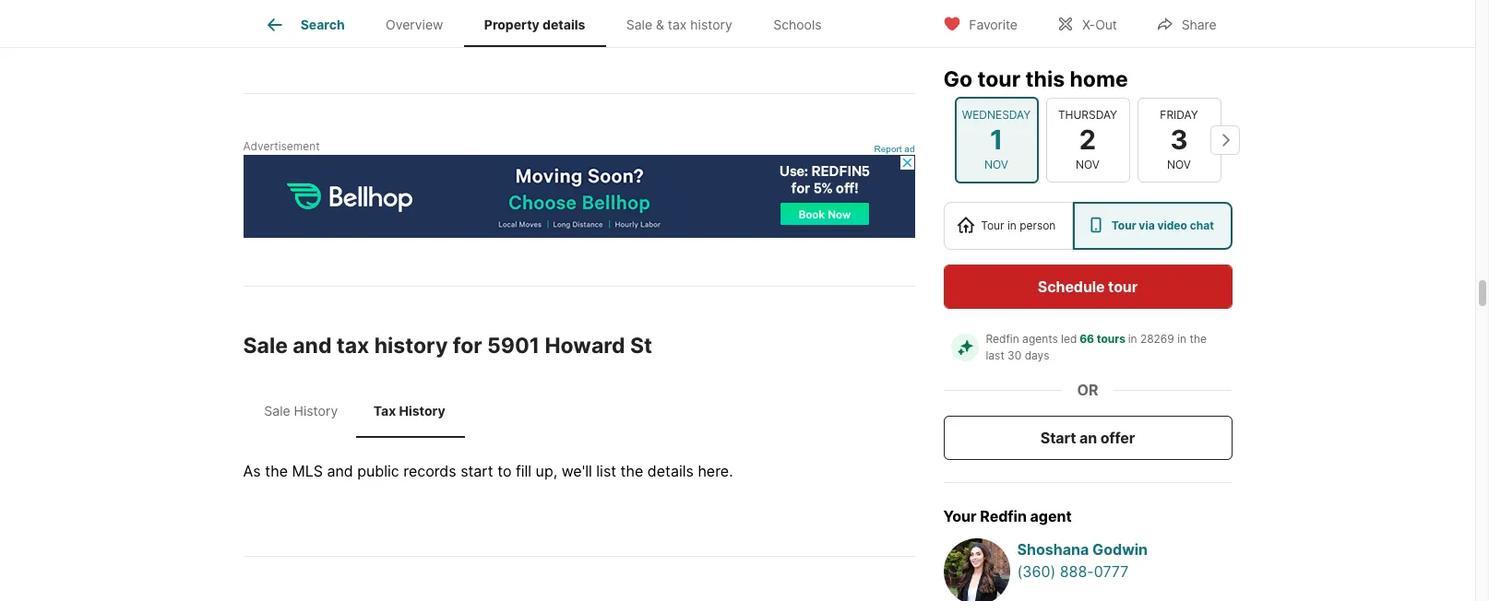 Task type: vqa. For each thing, say whether or not it's contained in the screenshot.
Schedule tour button
yes



Task type: describe. For each thing, give the bounding box(es) containing it.
person
[[1020, 219, 1056, 233]]

1 horizontal spatial the
[[621, 462, 643, 481]]

next image
[[1210, 125, 1240, 155]]

in the last 30 days
[[986, 332, 1210, 363]]

friday
[[1160, 108, 1198, 122]]

in inside option
[[1008, 219, 1017, 233]]

tour in person
[[981, 219, 1056, 233]]

tour in person option
[[944, 202, 1073, 250]]

start
[[461, 462, 493, 481]]

x-
[[1082, 16, 1095, 32]]

5901
[[487, 333, 540, 359]]

wednesday
[[962, 108, 1031, 122]]

x-out button
[[1041, 4, 1133, 42]]

x-out
[[1082, 16, 1117, 32]]

start an offer
[[1041, 429, 1135, 448]]

thursday
[[1058, 108, 1118, 122]]

via
[[1139, 219, 1155, 233]]

the for as
[[265, 462, 288, 481]]

public
[[357, 462, 399, 481]]

0 vertical spatial and
[[293, 333, 332, 359]]

1 vertical spatial and
[[327, 462, 353, 481]]

(360) 888-0777 link
[[1017, 561, 1232, 583]]

schedule tour
[[1038, 278, 1138, 296]]

favorite
[[969, 16, 1018, 32]]

favorite button
[[928, 4, 1033, 42]]

in inside in the last 30 days
[[1178, 332, 1187, 346]]

&
[[656, 17, 664, 33]]

details inside tab
[[543, 17, 585, 33]]

out
[[1095, 16, 1117, 32]]

share
[[1182, 16, 1217, 32]]

property details
[[484, 17, 585, 33]]

report ad button
[[874, 144, 915, 158]]

schedule tour button
[[944, 265, 1232, 309]]

sale history tab
[[247, 389, 355, 435]]

start
[[1041, 429, 1076, 448]]

your
[[944, 508, 977, 526]]

report ad
[[874, 144, 915, 154]]

tax for &
[[668, 17, 687, 33]]

0 vertical spatial redfin
[[986, 332, 1019, 346]]

nov for 3
[[1167, 158, 1191, 172]]

schedule
[[1038, 278, 1105, 296]]

tab list containing sale history
[[243, 385, 467, 438]]

share button
[[1140, 4, 1232, 42]]

3
[[1170, 123, 1188, 156]]

history for &
[[691, 17, 733, 33]]

list
[[596, 462, 616, 481]]

1
[[990, 123, 1003, 156]]

we'll
[[562, 462, 592, 481]]

history for and
[[374, 333, 448, 359]]

offer
[[1101, 429, 1135, 448]]

as
[[243, 462, 261, 481]]

tax history
[[374, 404, 445, 419]]

30
[[1008, 349, 1022, 363]]

go
[[944, 66, 973, 92]]

tour for tour via video chat
[[1112, 219, 1136, 233]]

days
[[1025, 349, 1050, 363]]

agents
[[1023, 332, 1058, 346]]

search
[[301, 17, 345, 33]]

friday 3 nov
[[1160, 108, 1198, 172]]

up,
[[536, 462, 557, 481]]

history for sale history
[[294, 404, 338, 419]]

this
[[1026, 66, 1065, 92]]

sale for sale history
[[264, 404, 290, 419]]

0777
[[1094, 563, 1129, 581]]

tour via video chat option
[[1073, 202, 1232, 250]]

nov for 1
[[985, 158, 1009, 172]]

search link
[[264, 14, 345, 36]]

2
[[1080, 123, 1096, 156]]

redfin agents led 66 tours in 28269
[[986, 332, 1175, 346]]

led
[[1061, 332, 1077, 346]]



Task type: locate. For each thing, give the bounding box(es) containing it.
1 vertical spatial tour
[[1108, 278, 1138, 296]]

0 vertical spatial tour
[[978, 66, 1021, 92]]

in right 28269
[[1178, 332, 1187, 346]]

shoshana
[[1017, 541, 1089, 559]]

1 horizontal spatial details
[[648, 462, 694, 481]]

0 horizontal spatial history
[[374, 333, 448, 359]]

1 horizontal spatial tour
[[1108, 278, 1138, 296]]

as the mls and public records start to fill up, we'll list the details here.
[[243, 462, 733, 481]]

tour via video chat
[[1112, 219, 1214, 233]]

details
[[543, 17, 585, 33], [648, 462, 694, 481]]

tax inside tab
[[668, 17, 687, 33]]

the right 28269
[[1190, 332, 1207, 346]]

3 nov from the left
[[1167, 158, 1191, 172]]

tax right &
[[668, 17, 687, 33]]

property
[[484, 17, 540, 33]]

last
[[986, 349, 1005, 363]]

history right &
[[691, 17, 733, 33]]

list box
[[944, 202, 1232, 250]]

nov
[[985, 158, 1009, 172], [1076, 158, 1100, 172], [1167, 158, 1191, 172]]

(360)
[[1017, 563, 1056, 581]]

details left here.
[[648, 462, 694, 481]]

sale for sale & tax history
[[626, 17, 652, 33]]

0 horizontal spatial nov
[[985, 158, 1009, 172]]

overview tab
[[365, 3, 464, 47]]

the for in
[[1190, 332, 1207, 346]]

image of shoshana godwin image
[[944, 539, 1010, 602]]

66
[[1080, 332, 1094, 346]]

report
[[874, 144, 902, 154]]

1 vertical spatial details
[[648, 462, 694, 481]]

nov for 2
[[1076, 158, 1100, 172]]

tour left the via
[[1112, 219, 1136, 233]]

sale history
[[264, 404, 338, 419]]

here.
[[698, 462, 733, 481]]

1 vertical spatial sale
[[243, 333, 288, 359]]

1 vertical spatial redfin
[[980, 508, 1027, 526]]

an
[[1080, 429, 1097, 448]]

1 tour from the left
[[981, 219, 1004, 233]]

2 horizontal spatial the
[[1190, 332, 1207, 346]]

1 vertical spatial history
[[374, 333, 448, 359]]

2 history from the left
[[399, 404, 445, 419]]

the
[[1190, 332, 1207, 346], [265, 462, 288, 481], [621, 462, 643, 481]]

redfin
[[986, 332, 1019, 346], [980, 508, 1027, 526]]

history for tax history
[[399, 404, 445, 419]]

nov inside wednesday 1 nov
[[985, 158, 1009, 172]]

28269
[[1140, 332, 1175, 346]]

nov inside friday 3 nov
[[1167, 158, 1191, 172]]

0 horizontal spatial the
[[265, 462, 288, 481]]

property details tab
[[464, 3, 606, 47]]

tax
[[374, 404, 396, 419]]

tour
[[978, 66, 1021, 92], [1108, 278, 1138, 296]]

0 horizontal spatial tour
[[981, 219, 1004, 233]]

details right property
[[543, 17, 585, 33]]

sale for sale and tax history for 5901 howard st
[[243, 333, 288, 359]]

or
[[1077, 381, 1099, 400]]

tour
[[981, 219, 1004, 233], [1112, 219, 1136, 233]]

history right tax
[[399, 404, 445, 419]]

tour inside tour in person option
[[981, 219, 1004, 233]]

in
[[1008, 219, 1017, 233], [1128, 332, 1137, 346], [1178, 332, 1187, 346]]

1 horizontal spatial in
[[1128, 332, 1137, 346]]

1 vertical spatial tab list
[[243, 385, 467, 438]]

history
[[294, 404, 338, 419], [399, 404, 445, 419]]

the right as
[[265, 462, 288, 481]]

howard
[[545, 333, 625, 359]]

nov down the 3 on the top of page
[[1167, 158, 1191, 172]]

2 tab list from the top
[[243, 385, 467, 438]]

1 history from the left
[[294, 404, 338, 419]]

thursday 2 nov
[[1058, 108, 1118, 172]]

advertisement
[[243, 140, 320, 154]]

1 vertical spatial tax
[[337, 333, 369, 359]]

0 horizontal spatial history
[[294, 404, 338, 419]]

888-
[[1060, 563, 1094, 581]]

schools
[[773, 17, 822, 33]]

video
[[1158, 219, 1187, 233]]

chat
[[1190, 219, 1214, 233]]

home
[[1070, 66, 1128, 92]]

tab list containing search
[[243, 0, 857, 47]]

overview
[[386, 17, 443, 33]]

fill
[[516, 462, 532, 481]]

tour for go
[[978, 66, 1021, 92]]

st
[[630, 333, 652, 359]]

records
[[403, 462, 456, 481]]

1 horizontal spatial history
[[691, 17, 733, 33]]

tour inside the schedule tour button
[[1108, 278, 1138, 296]]

tour right schedule
[[1108, 278, 1138, 296]]

nov inside the thursday 2 nov
[[1076, 158, 1100, 172]]

redfin up last
[[986, 332, 1019, 346]]

1 nov from the left
[[985, 158, 1009, 172]]

and
[[293, 333, 332, 359], [327, 462, 353, 481]]

0 horizontal spatial in
[[1008, 219, 1017, 233]]

tour up wednesday
[[978, 66, 1021, 92]]

0 vertical spatial details
[[543, 17, 585, 33]]

history up mls
[[294, 404, 338, 419]]

godwin
[[1093, 541, 1148, 559]]

0 vertical spatial tab list
[[243, 0, 857, 47]]

1 tab list from the top
[[243, 0, 857, 47]]

shoshana godwin link
[[1017, 539, 1232, 561]]

in right tours
[[1128, 332, 1137, 346]]

go tour this home
[[944, 66, 1128, 92]]

shoshana godwin (360) 888-0777
[[1017, 541, 1148, 581]]

1 horizontal spatial tour
[[1112, 219, 1136, 233]]

history
[[691, 17, 733, 33], [374, 333, 448, 359]]

the right list at left
[[621, 462, 643, 481]]

0 horizontal spatial details
[[543, 17, 585, 33]]

schools tab
[[753, 3, 842, 47]]

0 vertical spatial sale
[[626, 17, 652, 33]]

your redfin agent
[[944, 508, 1072, 526]]

sale & tax history tab
[[606, 3, 753, 47]]

1 horizontal spatial nov
[[1076, 158, 1100, 172]]

sale and tax history for 5901 howard st
[[243, 333, 652, 359]]

tour for tour in person
[[981, 219, 1004, 233]]

tours
[[1097, 332, 1126, 346]]

2 vertical spatial sale
[[264, 404, 290, 419]]

sale & tax history
[[626, 17, 733, 33]]

nov down 1
[[985, 158, 1009, 172]]

sale
[[626, 17, 652, 33], [243, 333, 288, 359], [264, 404, 290, 419]]

tour for schedule
[[1108, 278, 1138, 296]]

history left the for
[[374, 333, 448, 359]]

agent
[[1030, 508, 1072, 526]]

0 vertical spatial tax
[[668, 17, 687, 33]]

sale inside sale history tab
[[264, 404, 290, 419]]

2 tour from the left
[[1112, 219, 1136, 233]]

tax history tab
[[355, 389, 464, 435]]

history inside "sale & tax history" tab
[[691, 17, 733, 33]]

in left person
[[1008, 219, 1017, 233]]

wednesday 1 nov
[[962, 108, 1031, 172]]

0 vertical spatial history
[[691, 17, 733, 33]]

history inside tab
[[399, 404, 445, 419]]

and right mls
[[327, 462, 353, 481]]

ad
[[905, 144, 915, 154]]

and up 'sale history'
[[293, 333, 332, 359]]

to
[[498, 462, 512, 481]]

tax for and
[[337, 333, 369, 359]]

None button
[[955, 97, 1039, 184], [1046, 98, 1130, 183], [1137, 98, 1221, 183], [955, 97, 1039, 184], [1046, 98, 1130, 183], [1137, 98, 1221, 183]]

ad region
[[243, 155, 915, 238]]

0 horizontal spatial tax
[[337, 333, 369, 359]]

1 horizontal spatial history
[[399, 404, 445, 419]]

mls
[[292, 462, 323, 481]]

2 horizontal spatial nov
[[1167, 158, 1191, 172]]

tour left person
[[981, 219, 1004, 233]]

tour inside tour via video chat option
[[1112, 219, 1136, 233]]

redfin right your
[[980, 508, 1027, 526]]

for
[[453, 333, 482, 359]]

sale inside "sale & tax history" tab
[[626, 17, 652, 33]]

start an offer button
[[944, 416, 1232, 460]]

nov down 2
[[1076, 158, 1100, 172]]

tax up 'sale history'
[[337, 333, 369, 359]]

0 horizontal spatial tour
[[978, 66, 1021, 92]]

tax
[[668, 17, 687, 33], [337, 333, 369, 359]]

history inside tab
[[294, 404, 338, 419]]

1 horizontal spatial tax
[[668, 17, 687, 33]]

list box containing tour in person
[[944, 202, 1232, 250]]

the inside in the last 30 days
[[1190, 332, 1207, 346]]

2 nov from the left
[[1076, 158, 1100, 172]]

tab list
[[243, 0, 857, 47], [243, 385, 467, 438]]

2 horizontal spatial in
[[1178, 332, 1187, 346]]



